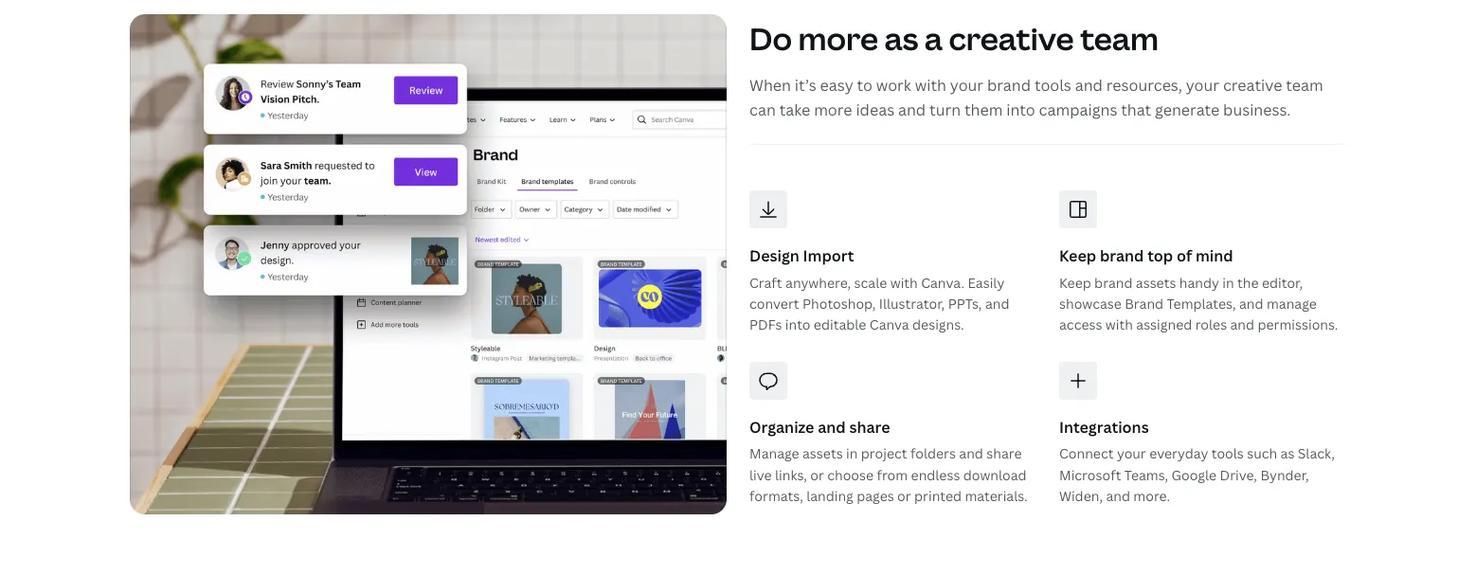 Task type: vqa. For each thing, say whether or not it's contained in the screenshot.
"—"
no



Task type: describe. For each thing, give the bounding box(es) containing it.
bynder,
[[1261, 466, 1309, 484]]

printed
[[914, 487, 962, 505]]

ppts,
[[948, 295, 982, 313]]

2 vertical spatial brand
[[1095, 274, 1133, 292]]

when
[[750, 75, 791, 96]]

campaigns
[[1039, 100, 1118, 120]]

with for work
[[915, 75, 947, 96]]

business.
[[1223, 100, 1291, 120]]

1 keep from the top
[[1059, 246, 1097, 266]]

and up campaigns
[[1075, 75, 1103, 96]]

in inside the 'organize and share manage assets in project folders and share live links, or choose from endless download formats, landing pages or printed materials.'
[[846, 445, 858, 463]]

and down the
[[1239, 295, 1264, 313]]

creative inside when it's easy to work with your brand tools and resources, your creative team can take more ideas and turn them into campaigns that generate business.
[[1223, 75, 1282, 96]]

from
[[877, 466, 908, 484]]

1 vertical spatial brand
[[1100, 246, 1144, 266]]

when it's easy to work with your brand tools and resources, your creative team can take more ideas and turn them into campaigns that generate business.
[[750, 75, 1323, 120]]

to
[[857, 75, 873, 96]]

organize
[[750, 417, 814, 438]]

slack,
[[1298, 445, 1335, 463]]

google
[[1172, 466, 1217, 484]]

0 vertical spatial more
[[798, 18, 878, 59]]

of
[[1177, 246, 1192, 266]]

editor,
[[1262, 274, 1303, 292]]

more inside when it's easy to work with your brand tools and resources, your creative team can take more ideas and turn them into campaigns that generate business.
[[814, 100, 852, 120]]

brand
[[1125, 295, 1164, 313]]

connect
[[1059, 445, 1114, 463]]

craft
[[750, 274, 782, 292]]

manage
[[1267, 295, 1317, 313]]

0 horizontal spatial creative
[[949, 18, 1074, 59]]

drive,
[[1220, 466, 1257, 484]]

0 vertical spatial team
[[1080, 18, 1159, 59]]

and inside design import craft anywhere, scale with canva. easily convert photoshop, illustrator, ppts, and pdfs into editable canva designs.
[[985, 295, 1010, 313]]

links,
[[775, 466, 807, 484]]

scale
[[854, 274, 887, 292]]

new collaboration@2x image
[[130, 15, 727, 515]]

and up download
[[959, 445, 983, 463]]

landing
[[807, 487, 854, 505]]

easy
[[820, 75, 853, 96]]

take
[[780, 100, 810, 120]]

assets inside the 'organize and share manage assets in project folders and share live links, or choose from endless download formats, landing pages or printed materials.'
[[803, 445, 843, 463]]

1 vertical spatial or
[[897, 487, 911, 505]]

canva.
[[921, 274, 965, 292]]

photoshop,
[[803, 295, 876, 313]]

canva
[[870, 316, 909, 334]]

manage
[[750, 445, 799, 463]]

ideas
[[856, 100, 895, 120]]

2 keep from the top
[[1059, 274, 1091, 292]]

designs.
[[913, 316, 964, 334]]

do
[[750, 18, 792, 59]]

integrations connect your everyday tools such as slack, microsoft teams, google drive, bynder, widen, and more.
[[1059, 417, 1335, 505]]

more.
[[1134, 487, 1170, 505]]

mind
[[1196, 246, 1233, 266]]

into inside design import craft anywhere, scale with canva. easily convert photoshop, illustrator, ppts, and pdfs into editable canva designs.
[[785, 316, 811, 334]]

top
[[1148, 246, 1173, 266]]

1 vertical spatial share
[[987, 445, 1022, 463]]

keep brand top of mind keep brand assets handy in the editor, showcase brand templates, and manage access with assigned roles and permissions.
[[1059, 246, 1338, 334]]

pdfs
[[750, 316, 782, 334]]

team inside when it's easy to work with your brand tools and resources, your creative team can take more ideas and turn them into campaigns that generate business.
[[1286, 75, 1323, 96]]

and inside integrations connect your everyday tools such as slack, microsoft teams, google drive, bynder, widen, and more.
[[1106, 487, 1130, 505]]

choose
[[827, 466, 874, 484]]

anywhere,
[[786, 274, 851, 292]]

editable
[[814, 316, 866, 334]]

into inside when it's easy to work with your brand tools and resources, your creative team can take more ideas and turn them into campaigns that generate business.
[[1007, 100, 1035, 120]]

assigned
[[1136, 316, 1192, 334]]

templates,
[[1167, 295, 1236, 313]]



Task type: locate. For each thing, give the bounding box(es) containing it.
brand inside when it's easy to work with your brand tools and resources, your creative team can take more ideas and turn them into campaigns that generate business.
[[987, 75, 1031, 96]]

1 vertical spatial keep
[[1059, 274, 1091, 292]]

in inside "keep brand top of mind keep brand assets handy in the editor, showcase brand templates, and manage access with assigned roles and permissions."
[[1223, 274, 1234, 292]]

1 vertical spatial team
[[1286, 75, 1323, 96]]

or
[[810, 466, 824, 484], [897, 487, 911, 505]]

and down easily
[[985, 295, 1010, 313]]

1 horizontal spatial tools
[[1212, 445, 1244, 463]]

tools
[[1035, 75, 1072, 96], [1212, 445, 1244, 463]]

download
[[963, 466, 1027, 484]]

more down the easy
[[814, 100, 852, 120]]

and left more.
[[1106, 487, 1130, 505]]

access
[[1059, 316, 1102, 334]]

resources,
[[1107, 75, 1182, 96]]

endless
[[911, 466, 960, 484]]

that
[[1121, 100, 1152, 120]]

pages
[[857, 487, 894, 505]]

assets inside "keep brand top of mind keep brand assets handy in the editor, showcase brand templates, and manage access with assigned roles and permissions."
[[1136, 274, 1176, 292]]

1 horizontal spatial creative
[[1223, 75, 1282, 96]]

1 horizontal spatial in
[[1223, 274, 1234, 292]]

0 horizontal spatial your
[[950, 75, 984, 96]]

organize and share manage assets in project folders and share live links, or choose from endless download formats, landing pages or printed materials.
[[750, 417, 1028, 505]]

creative up when it's easy to work with your brand tools and resources, your creative team can take more ideas and turn them into campaigns that generate business.
[[949, 18, 1074, 59]]

1 vertical spatial tools
[[1212, 445, 1244, 463]]

it's
[[795, 75, 817, 96]]

share
[[849, 417, 890, 438], [987, 445, 1022, 463]]

can
[[750, 100, 776, 120]]

1 horizontal spatial as
[[1281, 445, 1295, 463]]

2 horizontal spatial your
[[1186, 75, 1220, 96]]

0 vertical spatial or
[[810, 466, 824, 484]]

0 horizontal spatial share
[[849, 417, 890, 438]]

0 vertical spatial in
[[1223, 274, 1234, 292]]

work
[[876, 75, 911, 96]]

generate
[[1155, 100, 1220, 120]]

your up teams,
[[1117, 445, 1146, 463]]

0 vertical spatial brand
[[987, 75, 1031, 96]]

tools inside when it's easy to work with your brand tools and resources, your creative team can take more ideas and turn them into campaigns that generate business.
[[1035, 75, 1072, 96]]

0 horizontal spatial tools
[[1035, 75, 1072, 96]]

as left a
[[885, 18, 919, 59]]

handy
[[1180, 274, 1219, 292]]

as up 'bynder,' on the bottom right
[[1281, 445, 1295, 463]]

turn
[[930, 100, 961, 120]]

1 vertical spatial in
[[846, 445, 858, 463]]

everyday
[[1150, 445, 1209, 463]]

brand left the top
[[1100, 246, 1144, 266]]

folders
[[911, 445, 956, 463]]

tools up campaigns
[[1035, 75, 1072, 96]]

brand up showcase
[[1095, 274, 1133, 292]]

assets
[[1136, 274, 1176, 292], [803, 445, 843, 463]]

1 horizontal spatial share
[[987, 445, 1022, 463]]

creative up business.
[[1223, 75, 1282, 96]]

1 vertical spatial creative
[[1223, 75, 1282, 96]]

permissions.
[[1258, 316, 1338, 334]]

convert
[[750, 295, 799, 313]]

share up download
[[987, 445, 1022, 463]]

0 horizontal spatial into
[[785, 316, 811, 334]]

team up resources,
[[1080, 18, 1159, 59]]

0 horizontal spatial assets
[[803, 445, 843, 463]]

import
[[803, 246, 854, 266]]

1 horizontal spatial team
[[1286, 75, 1323, 96]]

as
[[885, 18, 919, 59], [1281, 445, 1295, 463]]

do more as a creative team
[[750, 18, 1159, 59]]

roles
[[1196, 316, 1227, 334]]

more up the easy
[[798, 18, 878, 59]]

with down brand
[[1106, 316, 1133, 334]]

and down work
[[898, 100, 926, 120]]

1 vertical spatial with
[[890, 274, 918, 292]]

assets up choose
[[803, 445, 843, 463]]

share up project
[[849, 417, 890, 438]]

design
[[750, 246, 800, 266]]

in up choose
[[846, 445, 858, 463]]

0 vertical spatial with
[[915, 75, 947, 96]]

materials.
[[965, 487, 1028, 505]]

with up illustrator,
[[890, 274, 918, 292]]

1 vertical spatial more
[[814, 100, 852, 120]]

with inside design import craft anywhere, scale with canva. easily convert photoshop, illustrator, ppts, and pdfs into editable canva designs.
[[890, 274, 918, 292]]

or up landing
[[810, 466, 824, 484]]

keep
[[1059, 246, 1097, 266], [1059, 274, 1091, 292]]

widen,
[[1059, 487, 1103, 505]]

and right organize
[[818, 417, 846, 438]]

brand
[[987, 75, 1031, 96], [1100, 246, 1144, 266], [1095, 274, 1133, 292]]

1 horizontal spatial assets
[[1136, 274, 1176, 292]]

them
[[965, 100, 1003, 120]]

with up turn
[[915, 75, 947, 96]]

tools inside integrations connect your everyday tools such as slack, microsoft teams, google drive, bynder, widen, and more.
[[1212, 445, 1244, 463]]

brand up them
[[987, 75, 1031, 96]]

integrations
[[1059, 417, 1149, 438]]

in
[[1223, 274, 1234, 292], [846, 445, 858, 463]]

0 vertical spatial keep
[[1059, 246, 1097, 266]]

in left the
[[1223, 274, 1234, 292]]

live
[[750, 466, 772, 484]]

1 horizontal spatial your
[[1117, 445, 1146, 463]]

showcase
[[1059, 295, 1122, 313]]

more
[[798, 18, 878, 59], [814, 100, 852, 120]]

microsoft
[[1059, 466, 1121, 484]]

or down from
[[897, 487, 911, 505]]

project
[[861, 445, 907, 463]]

into down the convert
[[785, 316, 811, 334]]

0 vertical spatial creative
[[949, 18, 1074, 59]]

teams,
[[1125, 466, 1169, 484]]

team up business.
[[1286, 75, 1323, 96]]

1 horizontal spatial into
[[1007, 100, 1035, 120]]

team
[[1080, 18, 1159, 59], [1286, 75, 1323, 96]]

with inside when it's easy to work with your brand tools and resources, your creative team can take more ideas and turn them into campaigns that generate business.
[[915, 75, 947, 96]]

0 vertical spatial into
[[1007, 100, 1035, 120]]

0 vertical spatial share
[[849, 417, 890, 438]]

0 horizontal spatial or
[[810, 466, 824, 484]]

0 horizontal spatial team
[[1080, 18, 1159, 59]]

assets up brand
[[1136, 274, 1176, 292]]

the
[[1238, 274, 1259, 292]]

0 horizontal spatial as
[[885, 18, 919, 59]]

and right roles
[[1230, 316, 1255, 334]]

0 vertical spatial tools
[[1035, 75, 1072, 96]]

tools up drive,
[[1212, 445, 1244, 463]]

0 horizontal spatial in
[[846, 445, 858, 463]]

such
[[1247, 445, 1278, 463]]

your up them
[[950, 75, 984, 96]]

easily
[[968, 274, 1005, 292]]

1 horizontal spatial or
[[897, 487, 911, 505]]

0 vertical spatial as
[[885, 18, 919, 59]]

into right them
[[1007, 100, 1035, 120]]

your
[[950, 75, 984, 96], [1186, 75, 1220, 96], [1117, 445, 1146, 463]]

your up generate
[[1186, 75, 1220, 96]]

a
[[925, 18, 943, 59]]

into
[[1007, 100, 1035, 120], [785, 316, 811, 334]]

as inside integrations connect your everyday tools such as slack, microsoft teams, google drive, bynder, widen, and more.
[[1281, 445, 1295, 463]]

creative
[[949, 18, 1074, 59], [1223, 75, 1282, 96]]

your inside integrations connect your everyday tools such as slack, microsoft teams, google drive, bynder, widen, and more.
[[1117, 445, 1146, 463]]

1 vertical spatial assets
[[803, 445, 843, 463]]

with for scale
[[890, 274, 918, 292]]

1 vertical spatial as
[[1281, 445, 1295, 463]]

with inside "keep brand top of mind keep brand assets handy in the editor, showcase brand templates, and manage access with assigned roles and permissions."
[[1106, 316, 1133, 334]]

2 vertical spatial with
[[1106, 316, 1133, 334]]

with
[[915, 75, 947, 96], [890, 274, 918, 292], [1106, 316, 1133, 334]]

1 vertical spatial into
[[785, 316, 811, 334]]

design import craft anywhere, scale with canva. easily convert photoshop, illustrator, ppts, and pdfs into editable canva designs.
[[750, 246, 1010, 334]]

formats,
[[750, 487, 803, 505]]

0 vertical spatial assets
[[1136, 274, 1176, 292]]

and
[[1075, 75, 1103, 96], [898, 100, 926, 120], [985, 295, 1010, 313], [1239, 295, 1264, 313], [1230, 316, 1255, 334], [818, 417, 846, 438], [959, 445, 983, 463], [1106, 487, 1130, 505]]

illustrator,
[[879, 295, 945, 313]]



